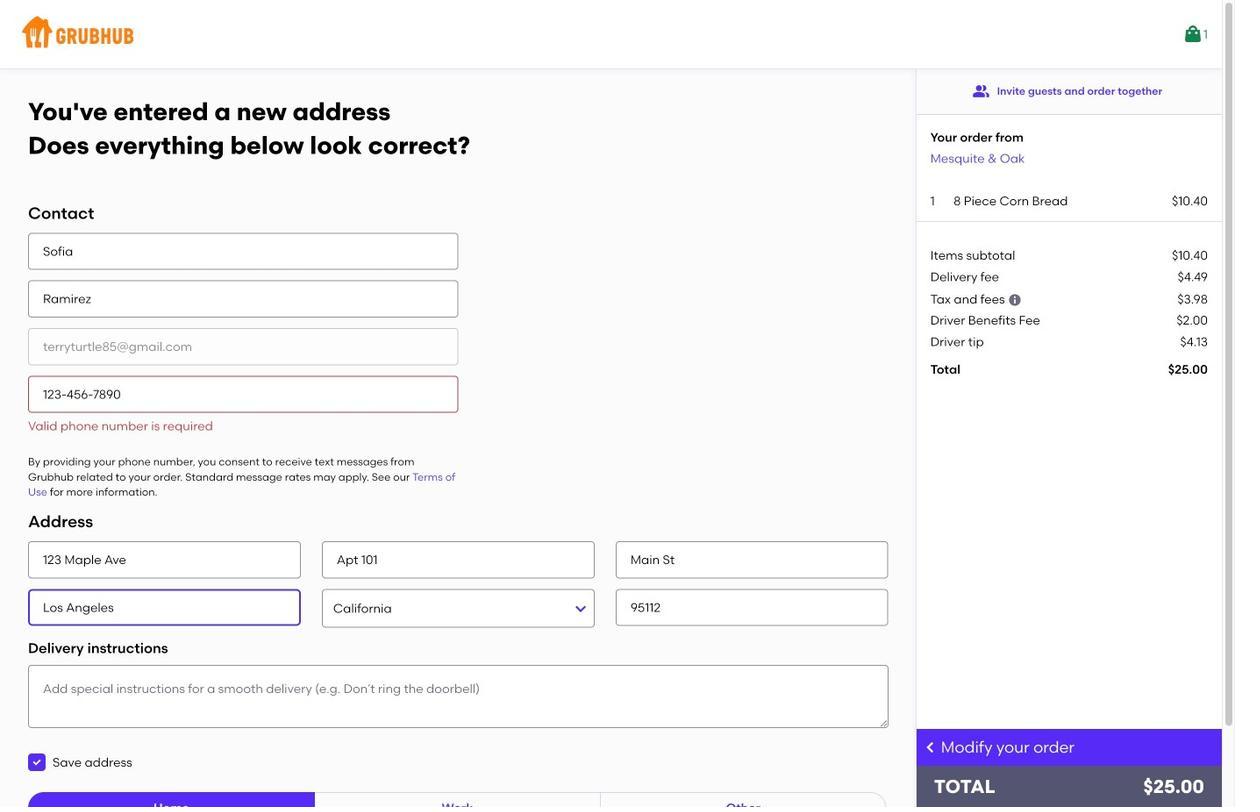 Task type: vqa. For each thing, say whether or not it's contained in the screenshot.
Sips related to Hot Holiday Sips
no



Task type: describe. For each thing, give the bounding box(es) containing it.
Add special instructions for a smooth delivery (e.g. Don't ring the doorbell) text field
[[28, 665, 889, 728]]

svg image
[[924, 740, 938, 754]]

Phone telephone field
[[28, 376, 458, 413]]

Zip text field
[[616, 589, 889, 626]]

Address 1 text field
[[28, 541, 301, 579]]

Email email field
[[28, 328, 458, 365]]

1 vertical spatial svg image
[[32, 757, 42, 768]]



Task type: locate. For each thing, give the bounding box(es) containing it.
main navigation navigation
[[0, 0, 1222, 68]]

Cross street text field
[[616, 541, 889, 579]]

people icon image
[[973, 82, 990, 100]]

0 vertical spatial svg image
[[1008, 293, 1022, 307]]

City text field
[[28, 589, 301, 626]]

Address 2 text field
[[322, 541, 595, 579]]

0 horizontal spatial svg image
[[32, 757, 42, 768]]

First name text field
[[28, 233, 458, 270]]

1 horizontal spatial svg image
[[1008, 293, 1022, 307]]

svg image
[[1008, 293, 1022, 307], [32, 757, 42, 768]]

Last name text field
[[28, 281, 458, 318]]

alert
[[28, 419, 213, 434]]



